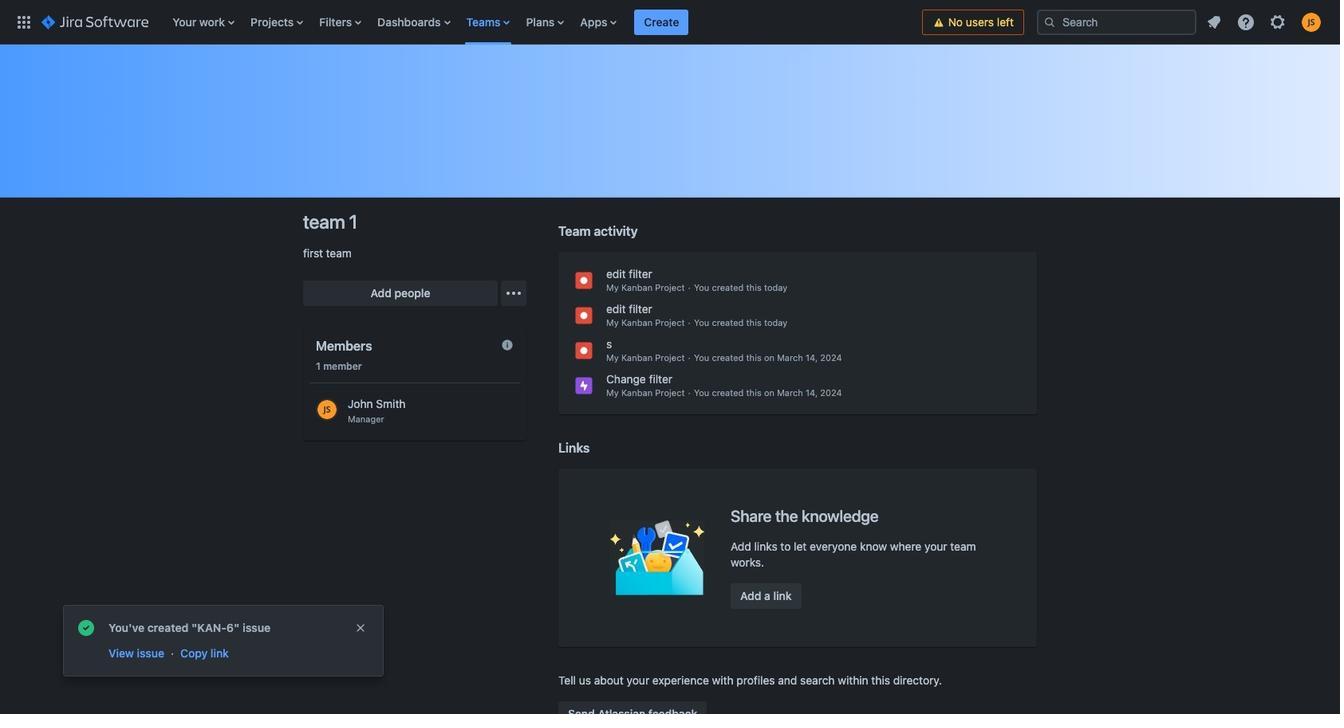 Task type: locate. For each thing, give the bounding box(es) containing it.
0 horizontal spatial list
[[165, 0, 922, 44]]

banner
[[0, 0, 1340, 45]]

list
[[165, 0, 922, 44], [1200, 8, 1330, 36]]

Search field
[[1037, 9, 1196, 35]]

None search field
[[1037, 9, 1196, 35]]

list item
[[634, 0, 689, 44]]

dismiss image
[[354, 622, 367, 635]]

alert
[[64, 606, 383, 676]]

1 horizontal spatial list
[[1200, 8, 1330, 36]]

search image
[[1043, 16, 1056, 28]]

success image
[[77, 619, 96, 638]]

primary element
[[10, 0, 922, 44]]

jira software image
[[41, 12, 149, 32], [41, 12, 149, 32]]



Task type: vqa. For each thing, say whether or not it's contained in the screenshot.
Search field
yes



Task type: describe. For each thing, give the bounding box(es) containing it.
actions image
[[504, 284, 523, 303]]

appswitcher icon image
[[14, 12, 34, 32]]

notifications image
[[1204, 12, 1224, 32]]

you must be invited or approved by a member to join this team. image
[[501, 339, 514, 352]]

help image
[[1236, 12, 1255, 32]]

settings image
[[1268, 12, 1287, 32]]

your profile and settings image
[[1302, 12, 1321, 32]]



